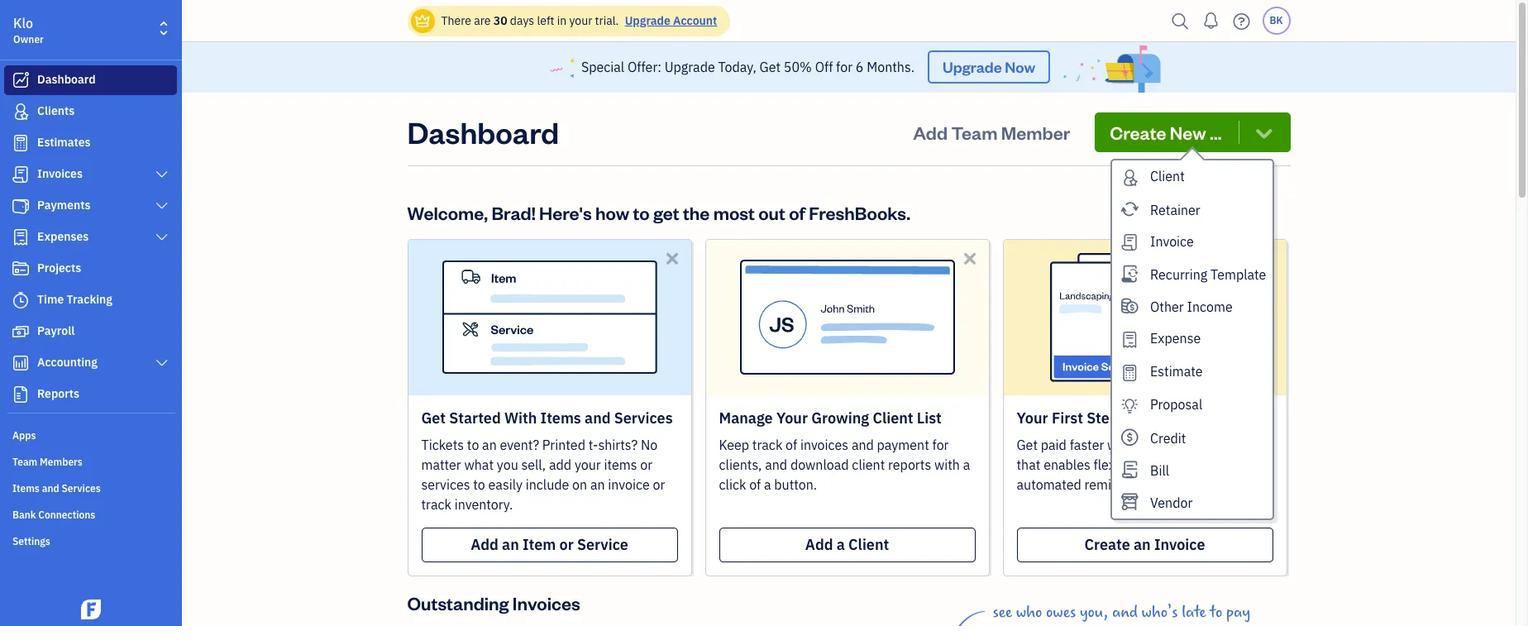 Task type: vqa. For each thing, say whether or not it's contained in the screenshot.
Time Tracking "link"
yes



Task type: locate. For each thing, give the bounding box(es) containing it.
invoices up payments at the left top of the page
[[37, 166, 83, 181]]

0 vertical spatial track
[[752, 436, 783, 453]]

services
[[614, 408, 673, 427], [62, 482, 101, 495]]

1 vertical spatial invoice
[[608, 476, 650, 493]]

get up tickets
[[421, 408, 446, 427]]

your down t-
[[575, 456, 601, 473]]

chevron large down image inside accounting link
[[154, 356, 170, 370]]

see
[[993, 603, 1012, 622]]

0 vertical spatial items
[[541, 408, 581, 427]]

a down keep track of invoices and payment for clients, and download client reports with a click of a button.
[[837, 535, 845, 554]]

freshbooks image
[[78, 600, 104, 619]]

invoice down retainer
[[1150, 233, 1194, 249]]

0 horizontal spatial invoices
[[37, 166, 83, 181]]

invoice image
[[11, 166, 31, 183]]

invoices link
[[4, 160, 177, 189]]

a left button.
[[764, 476, 771, 493]]

1 horizontal spatial add
[[805, 535, 833, 554]]

enables
[[1044, 456, 1091, 473]]

0 vertical spatial client
[[1150, 168, 1185, 184]]

and up button.
[[765, 456, 787, 473]]

apps link
[[4, 423, 177, 447]]

other income button
[[1113, 291, 1273, 323]]

days
[[510, 13, 534, 28]]

of right 'click'
[[749, 476, 761, 493]]

1 vertical spatial chevron large down image
[[154, 231, 170, 244]]

members
[[40, 456, 83, 468]]

create left new
[[1110, 121, 1167, 144]]

retainer button
[[1113, 193, 1273, 225]]

account
[[673, 13, 717, 28]]

projects
[[37, 261, 81, 275]]

chevron large down image
[[154, 199, 170, 213], [154, 231, 170, 244], [154, 356, 170, 370]]

0 horizontal spatial items
[[12, 482, 40, 495]]

invoices inside main element
[[37, 166, 83, 181]]

add down inventory.
[[471, 535, 499, 554]]

get up that
[[1017, 436, 1038, 453]]

are
[[474, 13, 491, 28]]

services up no
[[614, 408, 673, 427]]

toward
[[1122, 408, 1173, 427]]

team down apps
[[12, 456, 37, 468]]

add down months.
[[913, 121, 948, 144]]

your
[[776, 408, 808, 427], [1017, 408, 1048, 427]]

expenses link
[[4, 222, 177, 252]]

1 horizontal spatial invoice
[[1154, 436, 1196, 453]]

1 vertical spatial invoices
[[513, 591, 580, 614]]

recurring
[[1150, 267, 1208, 283]]

2 dismiss image from the left
[[1258, 249, 1277, 268]]

service
[[577, 535, 628, 554]]

0 vertical spatial or
[[640, 456, 653, 473]]

team left member
[[951, 121, 998, 144]]

0 horizontal spatial with
[[935, 456, 960, 473]]

payment image
[[11, 198, 31, 214]]

1 vertical spatial for
[[933, 436, 949, 453]]

0 vertical spatial invoices
[[37, 166, 83, 181]]

1 vertical spatial track
[[421, 496, 452, 513]]

an inside get paid faster with an invoice template that enables flexible payment options and automated reminders—and looks great.
[[1136, 436, 1151, 453]]

1 horizontal spatial your
[[1017, 408, 1048, 427]]

project image
[[11, 261, 31, 277]]

manage
[[719, 408, 773, 427]]

get left 50%
[[760, 59, 781, 76]]

0 vertical spatial a
[[963, 456, 970, 473]]

1 vertical spatial your
[[575, 456, 601, 473]]

dashboard image
[[11, 72, 31, 88]]

on
[[572, 476, 587, 493]]

clients
[[37, 103, 75, 118]]

what
[[464, 456, 494, 473]]

chart image
[[11, 355, 31, 371]]

late
[[1182, 603, 1206, 622]]

payment inside get paid faster with an invoice template that enables flexible payment options and automated reminders—and looks great.
[[1140, 456, 1193, 473]]

for down list
[[933, 436, 949, 453]]

payment up reports
[[877, 436, 929, 453]]

2 horizontal spatial a
[[963, 456, 970, 473]]

invoices
[[37, 166, 83, 181], [513, 591, 580, 614]]

1 vertical spatial create
[[1085, 535, 1130, 554]]

1 horizontal spatial dismiss image
[[1258, 249, 1277, 268]]

2 vertical spatial a
[[837, 535, 845, 554]]

upgrade inside upgrade now link
[[943, 57, 1002, 76]]

estimates link
[[4, 128, 177, 158]]

and up t-
[[585, 408, 611, 427]]

0 vertical spatial payment
[[877, 436, 929, 453]]

to
[[633, 201, 650, 224], [467, 436, 479, 453], [473, 476, 485, 493], [1210, 603, 1223, 622]]

an left item
[[502, 535, 519, 554]]

with right reports
[[935, 456, 960, 473]]

0 horizontal spatial dashboard
[[37, 72, 96, 87]]

upgrade left now
[[943, 57, 1002, 76]]

2 vertical spatial chevron large down image
[[154, 356, 170, 370]]

track
[[752, 436, 783, 453], [421, 496, 452, 513]]

estimates
[[37, 135, 91, 150]]

printed
[[542, 436, 585, 453]]

team
[[951, 121, 998, 144], [12, 456, 37, 468]]

0 vertical spatial create
[[1110, 121, 1167, 144]]

payroll
[[37, 323, 75, 338]]

accounting link
[[4, 348, 177, 378]]

upgrade
[[625, 13, 671, 28], [943, 57, 1002, 76], [665, 59, 715, 76]]

dismiss image for your first step toward getting paid
[[1258, 249, 1277, 268]]

invoice
[[1154, 436, 1196, 453], [608, 476, 650, 493]]

invoices down add an item or service link
[[513, 591, 580, 614]]

accounting
[[37, 355, 98, 370]]

create for create new …
[[1110, 121, 1167, 144]]

report image
[[11, 386, 31, 403]]

add for add an item or service
[[471, 535, 499, 554]]

and right you,
[[1112, 603, 1138, 622]]

for left the 6
[[836, 59, 853, 76]]

create an invoice link
[[1017, 527, 1273, 562]]

time tracking link
[[4, 285, 177, 315]]

1 vertical spatial payment
[[1140, 456, 1193, 473]]

your up 'invoices'
[[776, 408, 808, 427]]

items
[[541, 408, 581, 427], [12, 482, 40, 495]]

client left list
[[873, 408, 914, 427]]

of left 'invoices'
[[786, 436, 797, 453]]

who
[[1016, 603, 1042, 622]]

t-
[[589, 436, 598, 453]]

expense
[[1150, 330, 1201, 347]]

1 dismiss image from the left
[[961, 249, 980, 268]]

invoice inside tickets to an event? printed t-shirts? no matter what you sell, add your items or services to easily include on an invoice or track inventory.
[[608, 476, 650, 493]]

0 horizontal spatial dismiss image
[[961, 249, 980, 268]]

1 horizontal spatial with
[[1107, 436, 1133, 453]]

an down toward
[[1136, 436, 1151, 453]]

1 vertical spatial with
[[935, 456, 960, 473]]

track inside keep track of invoices and payment for clients, and download client reports with a click of a button.
[[752, 436, 783, 453]]

paid
[[1231, 408, 1262, 427]]

1 vertical spatial invoice
[[1154, 535, 1205, 554]]

1 horizontal spatial track
[[752, 436, 783, 453]]

dismiss image
[[961, 249, 980, 268], [1258, 249, 1277, 268]]

invoice down vendor on the right of the page
[[1154, 535, 1205, 554]]

no
[[641, 436, 658, 453]]

1 horizontal spatial invoices
[[513, 591, 580, 614]]

1 vertical spatial dashboard
[[407, 112, 559, 151]]

1 horizontal spatial a
[[837, 535, 845, 554]]

add down button.
[[805, 535, 833, 554]]

money image
[[11, 323, 31, 340]]

get
[[760, 59, 781, 76], [421, 408, 446, 427], [1017, 436, 1038, 453]]

with inside get paid faster with an invoice template that enables flexible payment options and automated reminders—and looks great.
[[1107, 436, 1133, 453]]

1 vertical spatial get
[[421, 408, 446, 427]]

0 vertical spatial invoice
[[1150, 233, 1194, 249]]

2 vertical spatial of
[[749, 476, 761, 493]]

0 horizontal spatial add
[[471, 535, 499, 554]]

of
[[789, 201, 805, 224], [786, 436, 797, 453], [749, 476, 761, 493]]

2 horizontal spatial get
[[1017, 436, 1038, 453]]

with up flexible
[[1107, 436, 1133, 453]]

for
[[836, 59, 853, 76], [933, 436, 949, 453]]

settings
[[12, 535, 50, 547]]

invoice up bill
[[1154, 436, 1196, 453]]

1 chevron large down image from the top
[[154, 199, 170, 213]]

an
[[482, 436, 497, 453], [1136, 436, 1151, 453], [590, 476, 605, 493], [502, 535, 519, 554], [1134, 535, 1151, 554]]

1 horizontal spatial payment
[[1140, 456, 1193, 473]]

items up the printed
[[541, 408, 581, 427]]

client up retainer
[[1150, 168, 1185, 184]]

settings link
[[4, 528, 177, 553]]

get started with items and services
[[421, 408, 673, 427]]

chevron large down image for payments
[[154, 199, 170, 213]]

1 horizontal spatial dashboard
[[407, 112, 559, 151]]

create new …
[[1110, 121, 1222, 144]]

your right in
[[569, 13, 592, 28]]

team inside button
[[951, 121, 998, 144]]

create down reminders—and
[[1085, 535, 1130, 554]]

clients link
[[4, 97, 177, 127]]

0 vertical spatial chevron large down image
[[154, 199, 170, 213]]

and inside main element
[[42, 482, 59, 495]]

track inside tickets to an event? printed t-shirts? no matter what you sell, add your items or services to easily include on an invoice or track inventory.
[[421, 496, 452, 513]]

new
[[1170, 121, 1206, 144]]

add inside button
[[913, 121, 948, 144]]

0 vertical spatial invoice
[[1154, 436, 1196, 453]]

2 vertical spatial client
[[849, 535, 889, 554]]

0 vertical spatial for
[[836, 59, 853, 76]]

client button
[[1113, 160, 1273, 193]]

a right reports
[[963, 456, 970, 473]]

0 horizontal spatial your
[[776, 408, 808, 427]]

0 horizontal spatial team
[[12, 456, 37, 468]]

create new … button
[[1095, 112, 1291, 152]]

1 horizontal spatial for
[[933, 436, 949, 453]]

owner
[[13, 33, 44, 45]]

1 horizontal spatial get
[[760, 59, 781, 76]]

1 horizontal spatial services
[[614, 408, 673, 427]]

go to help image
[[1229, 9, 1255, 33]]

0 vertical spatial get
[[760, 59, 781, 76]]

search image
[[1167, 9, 1194, 33]]

2 vertical spatial get
[[1017, 436, 1038, 453]]

1 vertical spatial team
[[12, 456, 37, 468]]

0 vertical spatial team
[[951, 121, 998, 144]]

template
[[1199, 436, 1252, 453]]

easily
[[488, 476, 523, 493]]

projects link
[[4, 254, 177, 284]]

bill button
[[1113, 454, 1273, 486]]

dashboard
[[37, 72, 96, 87], [407, 112, 559, 151]]

1 vertical spatial of
[[786, 436, 797, 453]]

reports
[[37, 386, 79, 401]]

0 horizontal spatial payment
[[877, 436, 929, 453]]

services inside items and services link
[[62, 482, 101, 495]]

0 vertical spatial with
[[1107, 436, 1133, 453]]

template
[[1211, 267, 1267, 283]]

get for get started with items and services
[[421, 408, 446, 427]]

get paid faster with an invoice template that enables flexible payment options and automated reminders—and looks great.
[[1017, 436, 1266, 493]]

getting
[[1177, 408, 1228, 427]]

1 horizontal spatial team
[[951, 121, 998, 144]]

and up the great.
[[1243, 456, 1266, 473]]

1 vertical spatial client
[[873, 408, 914, 427]]

with
[[1107, 436, 1133, 453], [935, 456, 960, 473]]

retainer
[[1150, 201, 1201, 218]]

growing
[[812, 408, 869, 427]]

2 chevron large down image from the top
[[154, 231, 170, 244]]

your inside tickets to an event? printed t-shirts? no matter what you sell, add your items or services to easily include on an invoice or track inventory.
[[575, 456, 601, 473]]

client down client
[[849, 535, 889, 554]]

0 horizontal spatial track
[[421, 496, 452, 513]]

0 horizontal spatial services
[[62, 482, 101, 495]]

invoice inside button
[[1150, 233, 1194, 249]]

with
[[504, 408, 537, 427]]

track right keep
[[752, 436, 783, 453]]

2 horizontal spatial add
[[913, 121, 948, 144]]

2 your from the left
[[1017, 408, 1048, 427]]

main element
[[0, 0, 223, 626]]

0 horizontal spatial get
[[421, 408, 446, 427]]

add team member
[[913, 121, 1071, 144]]

of right 'out'
[[789, 201, 805, 224]]

time tracking
[[37, 292, 112, 307]]

for inside keep track of invoices and payment for clients, and download client reports with a click of a button.
[[933, 436, 949, 453]]

payment down credit
[[1140, 456, 1193, 473]]

add an item or service
[[471, 535, 628, 554]]

add for add a client
[[805, 535, 833, 554]]

bank connections link
[[4, 502, 177, 527]]

create inside "dropdown button"
[[1110, 121, 1167, 144]]

0 horizontal spatial invoice
[[608, 476, 650, 493]]

dismiss image
[[663, 249, 682, 268]]

expense image
[[11, 229, 31, 246]]

track down services
[[421, 496, 452, 513]]

50%
[[784, 59, 812, 76]]

0 vertical spatial dashboard
[[37, 72, 96, 87]]

3 chevron large down image from the top
[[154, 356, 170, 370]]

0 horizontal spatial a
[[764, 476, 771, 493]]

offer:
[[628, 59, 662, 76]]

your up paid
[[1017, 408, 1048, 427]]

add
[[913, 121, 948, 144], [471, 535, 499, 554], [805, 535, 833, 554]]

1 vertical spatial services
[[62, 482, 101, 495]]

or
[[640, 456, 653, 473], [653, 476, 665, 493], [560, 535, 574, 554]]

items up bank
[[12, 482, 40, 495]]

services up bank connections link
[[62, 482, 101, 495]]

invoice down items in the bottom of the page
[[608, 476, 650, 493]]

1 vertical spatial items
[[12, 482, 40, 495]]

and down team members
[[42, 482, 59, 495]]

get inside get paid faster with an invoice template that enables flexible payment options and automated reminders—and looks great.
[[1017, 436, 1038, 453]]



Task type: describe. For each thing, give the bounding box(es) containing it.
an up what
[[482, 436, 497, 453]]

special offer: upgrade today, get 50% off for 6 months.
[[581, 59, 915, 76]]

event?
[[500, 436, 539, 453]]

0 horizontal spatial for
[[836, 59, 853, 76]]

1 vertical spatial or
[[653, 476, 665, 493]]

freshbooks.
[[809, 201, 911, 224]]

to down what
[[473, 476, 485, 493]]

recurring template
[[1150, 267, 1267, 283]]

bk
[[1270, 14, 1283, 26]]

here's
[[539, 201, 592, 224]]

upgrade right offer:
[[665, 59, 715, 76]]

include
[[526, 476, 569, 493]]

how
[[595, 201, 629, 224]]

services
[[421, 476, 470, 493]]

owes
[[1046, 603, 1076, 622]]

clients,
[[719, 456, 762, 473]]

upgrade right trial.
[[625, 13, 671, 28]]

keep
[[719, 436, 749, 453]]

bank connections
[[12, 509, 95, 521]]

get for get paid faster with an invoice template that enables flexible payment options and automated reminders—and looks great.
[[1017, 436, 1038, 453]]

items inside main element
[[12, 482, 40, 495]]

0 vertical spatial your
[[569, 13, 592, 28]]

get
[[653, 201, 680, 224]]

and up client
[[852, 436, 874, 453]]

timer image
[[11, 292, 31, 308]]

client image
[[11, 103, 31, 120]]

flexible
[[1094, 456, 1137, 473]]

0 vertical spatial of
[[789, 201, 805, 224]]

matter
[[421, 456, 461, 473]]

proposal button
[[1113, 389, 1273, 422]]

you
[[497, 456, 518, 473]]

brad!
[[492, 201, 536, 224]]

estimate
[[1150, 363, 1203, 380]]

in
[[557, 13, 567, 28]]

dashboard inside main element
[[37, 72, 96, 87]]

sell,
[[521, 456, 546, 473]]

paid
[[1041, 436, 1067, 453]]

click
[[719, 476, 746, 493]]

tickets
[[421, 436, 464, 453]]

0 vertical spatial services
[[614, 408, 673, 427]]

team members
[[12, 456, 83, 468]]

chevron large down image
[[154, 168, 170, 181]]

to left pay
[[1210, 603, 1223, 622]]

1 your from the left
[[776, 408, 808, 427]]

dismiss image for manage your growing client list
[[961, 249, 980, 268]]

shirts?
[[598, 436, 638, 453]]

invoice button
[[1113, 225, 1273, 258]]

months.
[[867, 59, 915, 76]]

1 vertical spatial a
[[764, 476, 771, 493]]

team inside main element
[[12, 456, 37, 468]]

left
[[537, 13, 554, 28]]

items and services
[[12, 482, 101, 495]]

there are 30 days left in your trial. upgrade account
[[441, 13, 717, 28]]

an down vendor on the right of the page
[[1134, 535, 1151, 554]]

30
[[494, 13, 507, 28]]

time
[[37, 292, 64, 307]]

add an item or service link
[[421, 527, 678, 562]]

that
[[1017, 456, 1041, 473]]

faster
[[1070, 436, 1104, 453]]

klo owner
[[13, 15, 44, 45]]

add a client
[[805, 535, 889, 554]]

…
[[1210, 121, 1222, 144]]

and inside get paid faster with an invoice template that enables flexible payment options and automated reminders—and looks great.
[[1243, 456, 1266, 473]]

upgrade now link
[[928, 51, 1050, 84]]

started
[[449, 408, 501, 427]]

bk button
[[1262, 7, 1291, 35]]

add for add team member
[[913, 121, 948, 144]]

estimate image
[[11, 135, 31, 151]]

payroll link
[[4, 317, 177, 347]]

1 horizontal spatial items
[[541, 408, 581, 427]]

automated
[[1017, 476, 1082, 493]]

off
[[815, 59, 833, 76]]

expense button
[[1113, 323, 1273, 356]]

you,
[[1080, 603, 1108, 622]]

vendor
[[1150, 495, 1193, 511]]

welcome, brad! here's how to get the most out of freshbooks.
[[407, 201, 911, 224]]

with inside keep track of invoices and payment for clients, and download client reports with a click of a button.
[[935, 456, 960, 473]]

payment inside keep track of invoices and payment for clients, and download client reports with a click of a button.
[[877, 436, 929, 453]]

client inside "button"
[[1150, 168, 1185, 184]]

outstanding invoices
[[407, 591, 580, 614]]

team members link
[[4, 449, 177, 474]]

an right on
[[590, 476, 605, 493]]

welcome,
[[407, 201, 488, 224]]

the
[[683, 201, 710, 224]]

keep track of invoices and payment for clients, and download client reports with a click of a button.
[[719, 436, 970, 493]]

see who owes you, and who's late to pay
[[993, 603, 1251, 622]]

klo
[[13, 15, 33, 31]]

out
[[759, 201, 786, 224]]

income
[[1187, 299, 1233, 315]]

credit
[[1150, 430, 1186, 447]]

items and services link
[[4, 476, 177, 500]]

notifications image
[[1198, 4, 1224, 37]]

chevrondown image
[[1253, 121, 1276, 144]]

to left get
[[633, 201, 650, 224]]

special
[[581, 59, 625, 76]]

add
[[549, 456, 572, 473]]

download
[[791, 456, 849, 473]]

payments
[[37, 198, 91, 213]]

other
[[1150, 299, 1184, 315]]

now
[[1005, 57, 1036, 76]]

reports
[[888, 456, 931, 473]]

chevron large down image for expenses
[[154, 231, 170, 244]]

looks
[[1181, 476, 1213, 493]]

2 vertical spatial or
[[560, 535, 574, 554]]

client
[[852, 456, 885, 473]]

proposal
[[1150, 396, 1203, 413]]

crown image
[[414, 12, 431, 29]]

invoice inside get paid faster with an invoice template that enables flexible payment options and automated reminders—and looks great.
[[1154, 436, 1196, 453]]

to up what
[[467, 436, 479, 453]]

create for create an invoice
[[1085, 535, 1130, 554]]

chevron large down image for accounting
[[154, 356, 170, 370]]

add team member button
[[898, 112, 1085, 152]]

vendor button
[[1113, 486, 1273, 519]]



